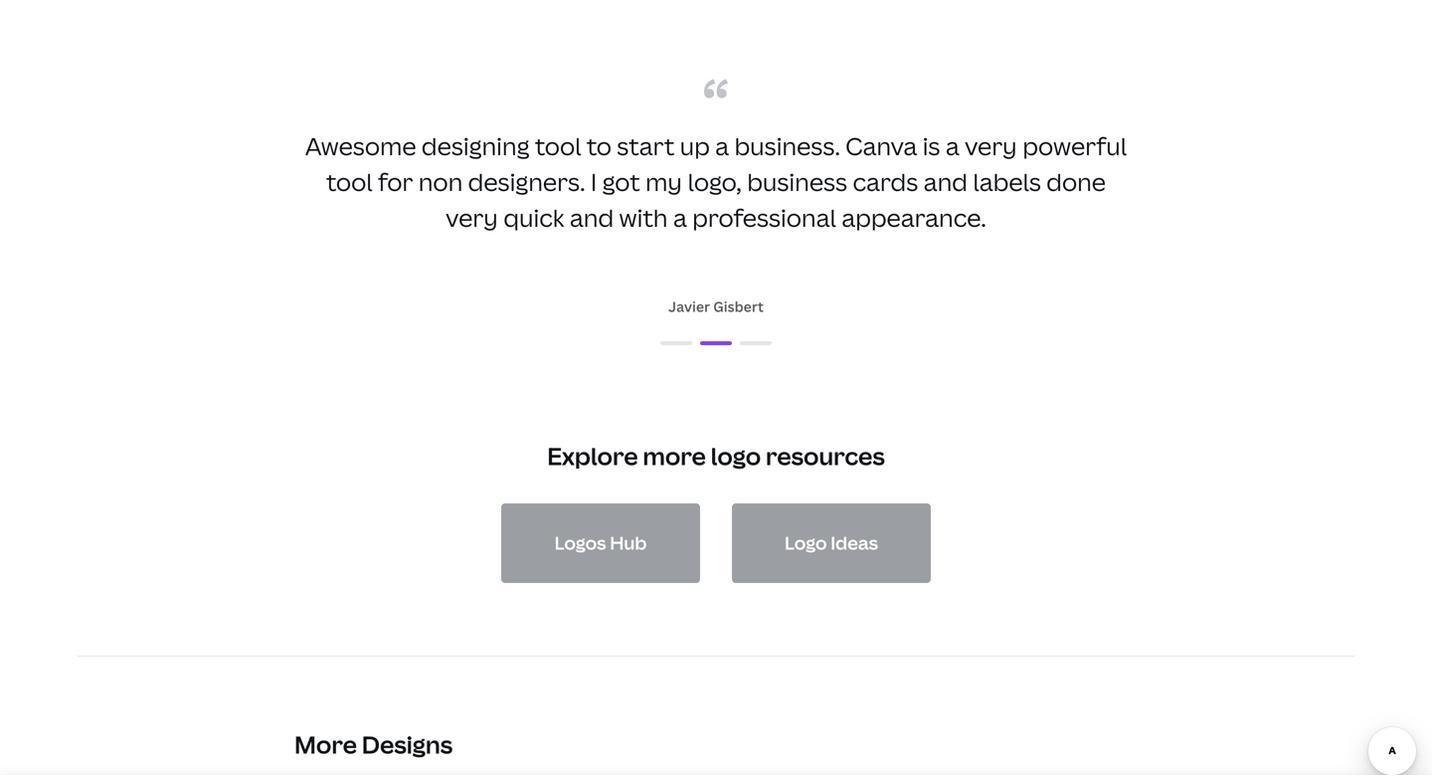 Task type: vqa. For each thing, say whether or not it's contained in the screenshot.
Owner 'BUTTON'
no



Task type: locate. For each thing, give the bounding box(es) containing it.
very up labels
[[965, 130, 1018, 162]]

awesome designing tool to start up a business. canva is a very powerful tool for non designers. i got my logo, business cards and labels done very quick and with a professional appearance.
[[305, 130, 1127, 234]]

labels
[[973, 166, 1042, 198]]

up
[[680, 130, 710, 162]]

1 vertical spatial tool
[[326, 166, 373, 198]]

logo,
[[688, 166, 742, 198]]

cards
[[853, 166, 919, 198]]

and down i
[[570, 201, 614, 234]]

0 horizontal spatial and
[[570, 201, 614, 234]]

a right is
[[946, 130, 960, 162]]

1 vertical spatial and
[[570, 201, 614, 234]]

1 horizontal spatial and
[[924, 166, 968, 198]]

0 horizontal spatial tool
[[326, 166, 373, 198]]

appearance.
[[842, 201, 987, 234]]

javier gisbert
[[669, 297, 764, 316]]

a
[[716, 130, 729, 162], [946, 130, 960, 162], [673, 201, 687, 234]]

quotation mark image
[[704, 79, 728, 98]]

more
[[295, 729, 357, 761]]

tool down awesome
[[326, 166, 373, 198]]

and down is
[[924, 166, 968, 198]]

hub
[[610, 531, 647, 555]]

0 horizontal spatial a
[[673, 201, 687, 234]]

logo ideas
[[785, 531, 879, 555]]

a right with
[[673, 201, 687, 234]]

tool
[[535, 130, 582, 162], [326, 166, 373, 198]]

0 vertical spatial very
[[965, 130, 1018, 162]]

start
[[617, 130, 675, 162]]

very
[[965, 130, 1018, 162], [446, 201, 498, 234]]

more designs
[[295, 729, 453, 761]]

a right up
[[716, 130, 729, 162]]

powerful
[[1023, 130, 1127, 162]]

tool left to
[[535, 130, 582, 162]]

and
[[924, 166, 968, 198], [570, 201, 614, 234]]

designing
[[422, 130, 530, 162]]

awesome
[[305, 130, 416, 162]]

my
[[646, 166, 683, 198]]

1 horizontal spatial tool
[[535, 130, 582, 162]]

very down the non
[[446, 201, 498, 234]]

1 vertical spatial very
[[446, 201, 498, 234]]

for
[[378, 166, 413, 198]]

select a quotation tab list
[[299, 331, 1134, 355]]

i
[[591, 166, 597, 198]]

ideas
[[831, 531, 879, 555]]

professional
[[693, 201, 837, 234]]

designers.
[[468, 166, 586, 198]]

gisbert
[[714, 297, 764, 316]]

0 vertical spatial and
[[924, 166, 968, 198]]



Task type: describe. For each thing, give the bounding box(es) containing it.
javier
[[669, 297, 710, 316]]

is
[[923, 130, 941, 162]]

logos hub
[[555, 531, 647, 555]]

non
[[419, 166, 463, 198]]

logo
[[785, 531, 827, 555]]

0 horizontal spatial very
[[446, 201, 498, 234]]

designs
[[362, 729, 453, 761]]

resources
[[766, 440, 885, 472]]

done
[[1047, 166, 1106, 198]]

more
[[643, 440, 706, 472]]

got
[[603, 166, 640, 198]]

business.
[[735, 130, 841, 162]]

quick
[[504, 201, 565, 234]]

logo
[[711, 440, 761, 472]]

logos
[[555, 531, 607, 555]]

1 horizontal spatial very
[[965, 130, 1018, 162]]

explore more logo resources
[[547, 440, 885, 472]]

logos hub link
[[502, 504, 701, 583]]

1 horizontal spatial a
[[716, 130, 729, 162]]

0 vertical spatial tool
[[535, 130, 582, 162]]

to
[[587, 130, 612, 162]]

with
[[619, 201, 668, 234]]

2 horizontal spatial a
[[946, 130, 960, 162]]

business
[[747, 166, 848, 198]]

explore
[[547, 440, 638, 472]]

canva
[[846, 130, 918, 162]]

logo ideas link
[[732, 504, 931, 583]]



